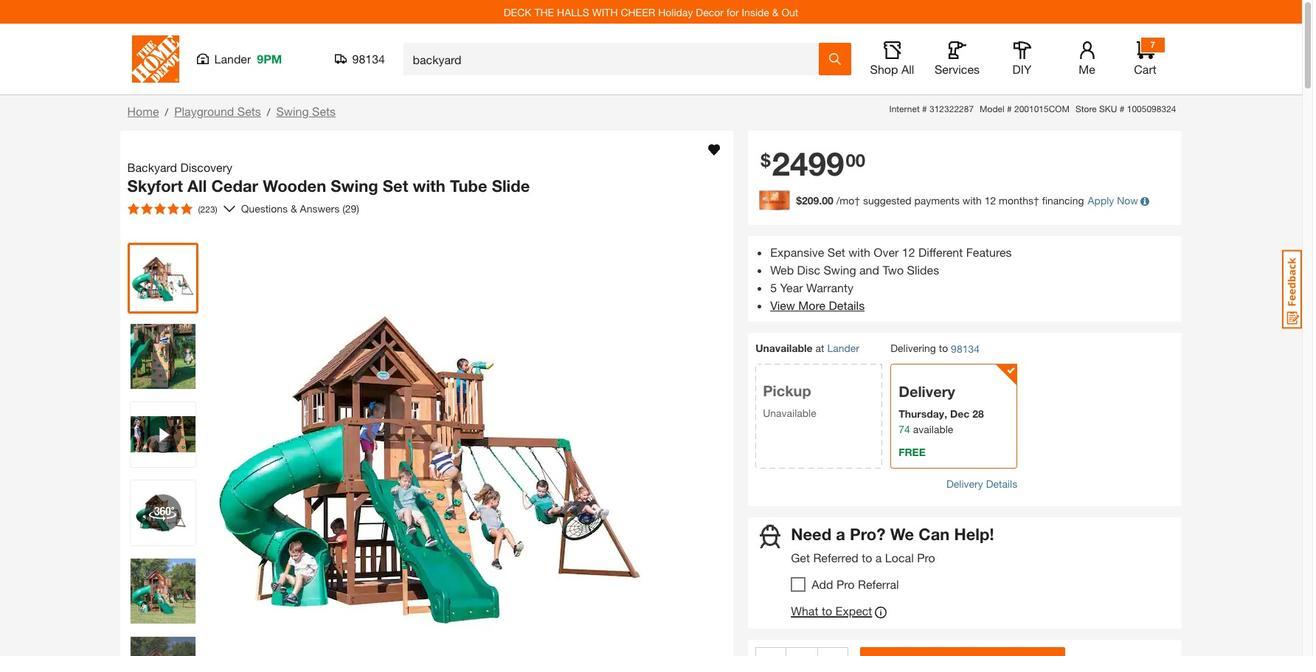 Task type: vqa. For each thing, say whether or not it's contained in the screenshot.
topmost Swing
yes



Task type: locate. For each thing, give the bounding box(es) containing it.
1 sets from the left
[[238, 104, 261, 118]]

delivery up thursday,
[[899, 383, 956, 400]]

2 vertical spatial to
[[822, 604, 833, 618]]

1 horizontal spatial lander
[[828, 342, 860, 354]]

delivery inside delivery thursday, dec 28 74 available
[[899, 383, 956, 400]]

pro?
[[850, 525, 886, 544]]

312322287_s01 image
[[130, 480, 195, 545]]

0 vertical spatial a
[[836, 525, 846, 544]]

12 left months†
[[985, 194, 997, 207]]

cedar
[[211, 176, 258, 196]]

# right internet
[[923, 103, 928, 114]]

apply now
[[1088, 194, 1139, 207]]

0 horizontal spatial a
[[836, 525, 846, 544]]

5 stars image
[[127, 203, 192, 214]]

98134
[[352, 52, 385, 66], [951, 342, 980, 355]]

1 vertical spatial delivery
[[947, 477, 984, 490]]

0 vertical spatial &
[[773, 6, 779, 18]]

for
[[727, 6, 739, 18]]

backyard discovery swing sets 2001015com e1.1 image
[[130, 324, 195, 389]]

2 horizontal spatial swing
[[824, 263, 857, 277]]

sets right playground
[[238, 104, 261, 118]]

sets
[[238, 104, 261, 118], [312, 104, 336, 118]]

details down the warranty
[[829, 298, 865, 312]]

0 vertical spatial to
[[939, 342, 949, 354]]

0 horizontal spatial swing
[[276, 104, 309, 118]]

pro right add
[[837, 577, 855, 591]]

2 vertical spatial swing
[[824, 263, 857, 277]]

to
[[939, 342, 949, 354], [862, 551, 873, 565], [822, 604, 833, 618]]

over
[[874, 245, 899, 259]]

backyard discovery swing sets 2001015com 66.2 image
[[130, 558, 195, 623]]

with
[[413, 176, 446, 196], [963, 194, 982, 207], [849, 245, 871, 259]]

& left out
[[773, 6, 779, 18]]

can
[[919, 525, 950, 544]]

2499
[[772, 144, 845, 183]]

1 vertical spatial lander
[[828, 342, 860, 354]]

referral
[[858, 577, 899, 591]]

store
[[1076, 103, 1097, 114]]

unavailable down pickup
[[763, 406, 817, 419]]

apply now link
[[1088, 194, 1139, 207]]

2001015com
[[1015, 103, 1070, 114]]

1 horizontal spatial &
[[773, 6, 779, 18]]

details
[[829, 298, 865, 312], [987, 477, 1018, 490]]

unavailable at lander
[[756, 342, 860, 354]]

set left tube in the left top of the page
[[383, 176, 408, 196]]

1 horizontal spatial all
[[902, 62, 915, 76]]

shop all button
[[869, 41, 916, 77]]

0 vertical spatial 98134
[[352, 52, 385, 66]]

1 horizontal spatial swing
[[331, 176, 378, 196]]

2 horizontal spatial to
[[939, 342, 949, 354]]

lander
[[214, 52, 251, 66], [828, 342, 860, 354]]

feedback link image
[[1283, 249, 1303, 329]]

1 horizontal spatial /
[[267, 106, 270, 118]]

to for 98134
[[939, 342, 949, 354]]

with left tube in the left top of the page
[[413, 176, 446, 196]]

1 horizontal spatial details
[[987, 477, 1018, 490]]

1 horizontal spatial set
[[828, 245, 846, 259]]

1 vertical spatial details
[[987, 477, 1018, 490]]

0 horizontal spatial details
[[829, 298, 865, 312]]

2 horizontal spatial with
[[963, 194, 982, 207]]

deck the halls with cheer holiday decor for inside & out link
[[504, 6, 799, 18]]

delivery up the help!
[[947, 477, 984, 490]]

playground sets link
[[174, 104, 261, 118]]

0 horizontal spatial lander
[[214, 52, 251, 66]]

swing down '9pm'
[[276, 104, 309, 118]]

help!
[[955, 525, 995, 544]]

1 vertical spatial pro
[[837, 577, 855, 591]]

/ right home link
[[165, 106, 168, 118]]

to down pro?
[[862, 551, 873, 565]]

a up referred
[[836, 525, 846, 544]]

What can we help you find today? search field
[[413, 44, 818, 75]]

1005098324
[[1128, 103, 1177, 114]]

12 right over
[[903, 245, 916, 259]]

1 vertical spatial 98134
[[951, 342, 980, 355]]

view more details link
[[771, 298, 865, 312]]

& down wooden
[[291, 202, 297, 215]]

1 vertical spatial to
[[862, 551, 873, 565]]

set up the warranty
[[828, 245, 846, 259]]

1 vertical spatial all
[[187, 176, 207, 196]]

discovery
[[180, 160, 233, 174]]

# right model
[[1007, 103, 1012, 114]]

set
[[383, 176, 408, 196], [828, 245, 846, 259]]

the home depot logo image
[[132, 35, 179, 83]]

unavailable
[[756, 342, 813, 354], [763, 406, 817, 419]]

12
[[985, 194, 997, 207], [903, 245, 916, 259]]

to inside "button"
[[822, 604, 833, 618]]

services
[[935, 62, 980, 76]]

with right payments
[[963, 194, 982, 207]]

halls
[[557, 6, 590, 18]]

0 vertical spatial pro
[[918, 551, 936, 565]]

financing
[[1043, 194, 1085, 207]]

(223)
[[198, 203, 218, 214]]

swing up "(29)"
[[331, 176, 378, 196]]

backyard
[[127, 160, 177, 174]]

/ left swing sets link
[[267, 106, 270, 118]]

0 horizontal spatial #
[[923, 103, 928, 114]]

to inside the need a pro? we can help! get referred to a local pro
[[862, 551, 873, 565]]

swing up the warranty
[[824, 263, 857, 277]]

1 horizontal spatial pro
[[918, 551, 936, 565]]

$ 2499 00
[[761, 144, 866, 183]]

unavailable left the at
[[756, 342, 813, 354]]

1 vertical spatial &
[[291, 202, 297, 215]]

1 vertical spatial swing
[[331, 176, 378, 196]]

312322287
[[930, 103, 974, 114]]

#
[[923, 103, 928, 114], [1007, 103, 1012, 114], [1120, 103, 1125, 114]]

1 horizontal spatial a
[[876, 551, 882, 565]]

0 vertical spatial all
[[902, 62, 915, 76]]

all down discovery on the left top of page
[[187, 176, 207, 196]]

lander left '9pm'
[[214, 52, 251, 66]]

0 horizontal spatial to
[[822, 604, 833, 618]]

referred
[[814, 551, 859, 565]]

0 vertical spatial delivery
[[899, 383, 956, 400]]

0 horizontal spatial with
[[413, 176, 446, 196]]

1 horizontal spatial with
[[849, 245, 871, 259]]

1 horizontal spatial 98134
[[951, 342, 980, 355]]

0 vertical spatial lander
[[214, 52, 251, 66]]

0 horizontal spatial 98134
[[352, 52, 385, 66]]

1 vertical spatial unavailable
[[763, 406, 817, 419]]

1 horizontal spatial to
[[862, 551, 873, 565]]

sets down 98134 'button'
[[312, 104, 336, 118]]

0 vertical spatial swing
[[276, 104, 309, 118]]

details up the help!
[[987, 477, 1018, 490]]

None field
[[787, 647, 818, 656]]

holiday
[[659, 6, 693, 18]]

delivering to 98134
[[891, 342, 980, 355]]

0 horizontal spatial all
[[187, 176, 207, 196]]

to left 98134 link
[[939, 342, 949, 354]]

1 vertical spatial 12
[[903, 245, 916, 259]]

a
[[836, 525, 846, 544], [876, 551, 882, 565]]

0 vertical spatial details
[[829, 298, 865, 312]]

all right shop
[[902, 62, 915, 76]]

year
[[781, 280, 803, 294]]

dec
[[951, 407, 970, 420]]

0 vertical spatial set
[[383, 176, 408, 196]]

(223) link
[[121, 197, 235, 220]]

to right what
[[822, 604, 833, 618]]

pro down can
[[918, 551, 936, 565]]

a left local
[[876, 551, 882, 565]]

# right sku
[[1120, 103, 1125, 114]]

set inside expansive set with over 12 different features web disc swing and two slides 5 year warranty view more details
[[828, 245, 846, 259]]

lander button
[[828, 342, 860, 354]]

0 horizontal spatial /
[[165, 106, 168, 118]]

delivery thursday, dec 28 74 available
[[899, 383, 984, 435]]

with up the and
[[849, 245, 871, 259]]

to for expect
[[822, 604, 833, 618]]

deck
[[504, 6, 532, 18]]

00
[[846, 150, 866, 170]]

delivery inside button
[[947, 477, 984, 490]]

all
[[902, 62, 915, 76], [187, 176, 207, 196]]

model
[[980, 103, 1005, 114]]

/mo†
[[837, 194, 861, 207]]

0 horizontal spatial set
[[383, 176, 408, 196]]

home
[[127, 104, 159, 118]]

delivery
[[899, 383, 956, 400], [947, 477, 984, 490]]

swing inside backyard discovery skyfort all cedar wooden swing set with tube slide
[[331, 176, 378, 196]]

what to expect button
[[791, 604, 887, 622]]

0 horizontal spatial &
[[291, 202, 297, 215]]

with inside expansive set with over 12 different features web disc swing and two slides 5 year warranty view more details
[[849, 245, 871, 259]]

1 horizontal spatial 12
[[985, 194, 997, 207]]

9pm
[[257, 52, 282, 66]]

$209.00
[[797, 194, 834, 207]]

lander right the at
[[828, 342, 860, 354]]

2 horizontal spatial #
[[1120, 103, 1125, 114]]

7
[[1151, 39, 1156, 50]]

1 vertical spatial set
[[828, 245, 846, 259]]

home link
[[127, 104, 159, 118]]

0 horizontal spatial 12
[[903, 245, 916, 259]]

web
[[771, 263, 794, 277]]

all inside button
[[902, 62, 915, 76]]

1 horizontal spatial #
[[1007, 103, 1012, 114]]

1 horizontal spatial sets
[[312, 104, 336, 118]]

to inside the delivering to 98134
[[939, 342, 949, 354]]

1 vertical spatial a
[[876, 551, 882, 565]]

disc
[[798, 263, 821, 277]]

swing
[[276, 104, 309, 118], [331, 176, 378, 196], [824, 263, 857, 277]]

we
[[891, 525, 915, 544]]

0 horizontal spatial sets
[[238, 104, 261, 118]]

0 horizontal spatial pro
[[837, 577, 855, 591]]

98134 link
[[951, 341, 980, 356]]



Task type: describe. For each thing, give the bounding box(es) containing it.
1 / from the left
[[165, 106, 168, 118]]

features
[[967, 245, 1012, 259]]

delivering
[[891, 342, 937, 354]]

98134 inside the delivering to 98134
[[951, 342, 980, 355]]

playground
[[174, 104, 234, 118]]

deck the halls with cheer holiday decor for inside & out
[[504, 6, 799, 18]]

$209.00 /mo† suggested payments with 12 months† financing
[[797, 194, 1085, 207]]

98134 inside 'button'
[[352, 52, 385, 66]]

delivery details button
[[947, 476, 1018, 491]]

shop all
[[871, 62, 915, 76]]

me button
[[1064, 41, 1111, 77]]

inside
[[742, 6, 770, 18]]

all inside backyard discovery skyfort all cedar wooden swing set with tube slide
[[187, 176, 207, 196]]

pickup unavailable
[[763, 382, 817, 419]]

services button
[[934, 41, 981, 77]]

expansive
[[771, 245, 825, 259]]

6329498163112 image
[[130, 402, 195, 467]]

what to expect
[[791, 604, 873, 618]]

internet
[[890, 103, 920, 114]]

backyard discovery swing sets 2001015com 77.3 image
[[130, 637, 195, 656]]

wooden
[[263, 176, 326, 196]]

with inside backyard discovery skyfort all cedar wooden swing set with tube slide
[[413, 176, 446, 196]]

2 # from the left
[[1007, 103, 1012, 114]]

2 / from the left
[[267, 106, 270, 118]]

thursday,
[[899, 407, 948, 420]]

free
[[899, 446, 926, 458]]

pro inside the need a pro? we can help! get referred to a local pro
[[918, 551, 936, 565]]

more
[[799, 298, 826, 312]]

expect
[[836, 604, 873, 618]]

delivery for delivery thursday, dec 28 74 available
[[899, 383, 956, 400]]

0 vertical spatial 12
[[985, 194, 997, 207]]

cart
[[1135, 62, 1157, 76]]

(223) button
[[121, 197, 223, 220]]

add
[[812, 577, 834, 591]]

1 # from the left
[[923, 103, 928, 114]]

swing sets link
[[276, 104, 336, 118]]

need
[[791, 525, 832, 544]]

details inside expansive set with over 12 different features web disc swing and two slides 5 year warranty view more details
[[829, 298, 865, 312]]

cart 7
[[1135, 39, 1157, 76]]

swing inside expansive set with over 12 different features web disc swing and two slides 5 year warranty view more details
[[824, 263, 857, 277]]

local
[[886, 551, 914, 565]]

2 sets from the left
[[312, 104, 336, 118]]

apply
[[1088, 194, 1115, 207]]

view
[[771, 298, 796, 312]]

details inside button
[[987, 477, 1018, 490]]

set inside backyard discovery skyfort all cedar wooden swing set with tube slide
[[383, 176, 408, 196]]

decor
[[696, 6, 724, 18]]

different
[[919, 245, 963, 259]]

slide
[[492, 176, 530, 196]]

at
[[816, 342, 825, 354]]

me
[[1079, 62, 1096, 76]]

diy button
[[999, 41, 1046, 77]]

two
[[883, 263, 904, 277]]

28
[[973, 407, 984, 420]]

warranty
[[807, 280, 854, 294]]

home / playground sets / swing sets
[[127, 104, 336, 118]]

payments
[[915, 194, 960, 207]]

12 inside expansive set with over 12 different features web disc swing and two slides 5 year warranty view more details
[[903, 245, 916, 259]]

5
[[771, 280, 777, 294]]

slides
[[908, 263, 940, 277]]

internet # 312322287 model # 2001015com store sku # 1005098324
[[890, 103, 1177, 114]]

backyard discovery skyfort all cedar wooden swing set with tube slide
[[127, 160, 530, 196]]

cheer
[[621, 6, 656, 18]]

the
[[535, 6, 554, 18]]

add pro referral
[[812, 577, 899, 591]]

answers
[[300, 202, 340, 215]]

sku
[[1100, 103, 1118, 114]]

skyfort
[[127, 176, 183, 196]]

(29)
[[343, 202, 359, 215]]

what
[[791, 604, 819, 618]]

months†
[[999, 194, 1040, 207]]

98134 button
[[335, 52, 386, 66]]

need a pro? we can help! get referred to a local pro
[[791, 525, 995, 565]]

with
[[593, 6, 618, 18]]

questions & answers (29)
[[241, 202, 359, 215]]

suggested
[[864, 194, 912, 207]]

backyard discovery swing sets 2001015com 64.0 image
[[130, 245, 195, 310]]

delivery details
[[947, 477, 1018, 490]]

3 # from the left
[[1120, 103, 1125, 114]]

tube
[[450, 176, 488, 196]]

0 vertical spatial unavailable
[[756, 342, 813, 354]]

diy
[[1013, 62, 1032, 76]]

pickup
[[763, 382, 812, 399]]

out
[[782, 6, 799, 18]]

backyard discovery link
[[127, 159, 238, 176]]

$
[[761, 150, 771, 170]]

get
[[791, 551, 810, 565]]

delivery for delivery details
[[947, 477, 984, 490]]

shop
[[871, 62, 899, 76]]

apply now image
[[760, 191, 797, 210]]



